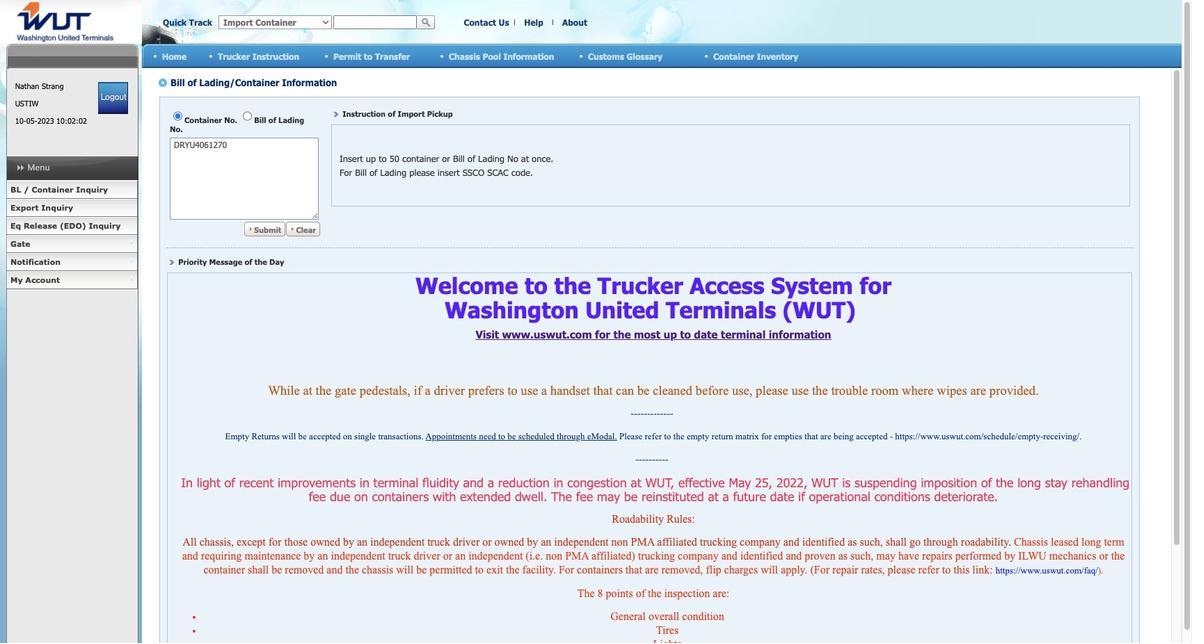 Task type: locate. For each thing, give the bounding box(es) containing it.
about link
[[562, 17, 587, 27]]

account
[[25, 276, 60, 285]]

notification
[[10, 258, 61, 267]]

inquiry
[[76, 185, 108, 194], [41, 203, 73, 212], [89, 221, 121, 230]]

strang
[[42, 81, 64, 90]]

container
[[713, 51, 754, 61], [32, 185, 73, 194]]

0 vertical spatial container
[[713, 51, 754, 61]]

permit
[[333, 51, 361, 61]]

0 vertical spatial inquiry
[[76, 185, 108, 194]]

gate link
[[6, 235, 138, 253]]

2023
[[37, 116, 54, 125]]

inquiry for (edo)
[[89, 221, 121, 230]]

bl / container inquiry
[[10, 185, 108, 194]]

inventory
[[757, 51, 798, 61]]

pool
[[483, 51, 501, 61]]

1 vertical spatial inquiry
[[41, 203, 73, 212]]

track
[[189, 17, 212, 27]]

my account
[[10, 276, 60, 285]]

bl / container inquiry link
[[6, 181, 138, 199]]

customs
[[588, 51, 624, 61]]

container up export inquiry in the top of the page
[[32, 185, 73, 194]]

us
[[499, 17, 509, 27]]

trucker instruction
[[218, 51, 299, 61]]

export inquiry link
[[6, 199, 138, 217]]

contact
[[464, 17, 496, 27]]

0 horizontal spatial container
[[32, 185, 73, 194]]

inquiry inside "eq release (edo) inquiry" link
[[89, 221, 121, 230]]

inquiry up export inquiry link
[[76, 185, 108, 194]]

2 vertical spatial inquiry
[[89, 221, 121, 230]]

1 horizontal spatial container
[[713, 51, 754, 61]]

None text field
[[333, 15, 417, 29]]

10:02:02
[[56, 116, 87, 125]]

ustiw
[[15, 99, 39, 108]]

eq
[[10, 221, 21, 230]]

inquiry right (edo)
[[89, 221, 121, 230]]

inquiry inside bl / container inquiry link
[[76, 185, 108, 194]]

container left inventory
[[713, 51, 754, 61]]

1 vertical spatial container
[[32, 185, 73, 194]]

my account link
[[6, 271, 138, 290]]

inquiry down bl / container inquiry
[[41, 203, 73, 212]]

information
[[503, 51, 554, 61]]

instruction
[[252, 51, 299, 61]]

chassis
[[449, 51, 480, 61]]

home
[[162, 51, 187, 61]]

quick track
[[163, 17, 212, 27]]

login image
[[98, 82, 128, 114]]

help
[[524, 17, 543, 27]]

transfer
[[375, 51, 410, 61]]



Task type: vqa. For each thing, say whether or not it's contained in the screenshot.
Export Inquiry
yes



Task type: describe. For each thing, give the bounding box(es) containing it.
bl
[[10, 185, 21, 194]]

contact us
[[464, 17, 509, 27]]

my
[[10, 276, 23, 285]]

notification link
[[6, 253, 138, 271]]

chassis pool information
[[449, 51, 554, 61]]

inquiry for container
[[76, 185, 108, 194]]

05-
[[26, 116, 37, 125]]

help link
[[524, 17, 543, 27]]

glossary
[[627, 51, 663, 61]]

customs glossary
[[588, 51, 663, 61]]

container inventory
[[713, 51, 798, 61]]

nathan
[[15, 81, 39, 90]]

quick
[[163, 17, 187, 27]]

export
[[10, 203, 39, 212]]

export inquiry
[[10, 203, 73, 212]]

gate
[[10, 239, 30, 248]]

(edo)
[[60, 221, 86, 230]]

10-05-2023 10:02:02
[[15, 116, 87, 125]]

trucker
[[218, 51, 250, 61]]

permit to transfer
[[333, 51, 410, 61]]

/
[[24, 185, 29, 194]]

eq release (edo) inquiry
[[10, 221, 121, 230]]

10-
[[15, 116, 26, 125]]

eq release (edo) inquiry link
[[6, 217, 138, 235]]

release
[[24, 221, 57, 230]]

about
[[562, 17, 587, 27]]

contact us link
[[464, 17, 509, 27]]

inquiry inside export inquiry link
[[41, 203, 73, 212]]

to
[[364, 51, 372, 61]]

nathan strang
[[15, 81, 64, 90]]



